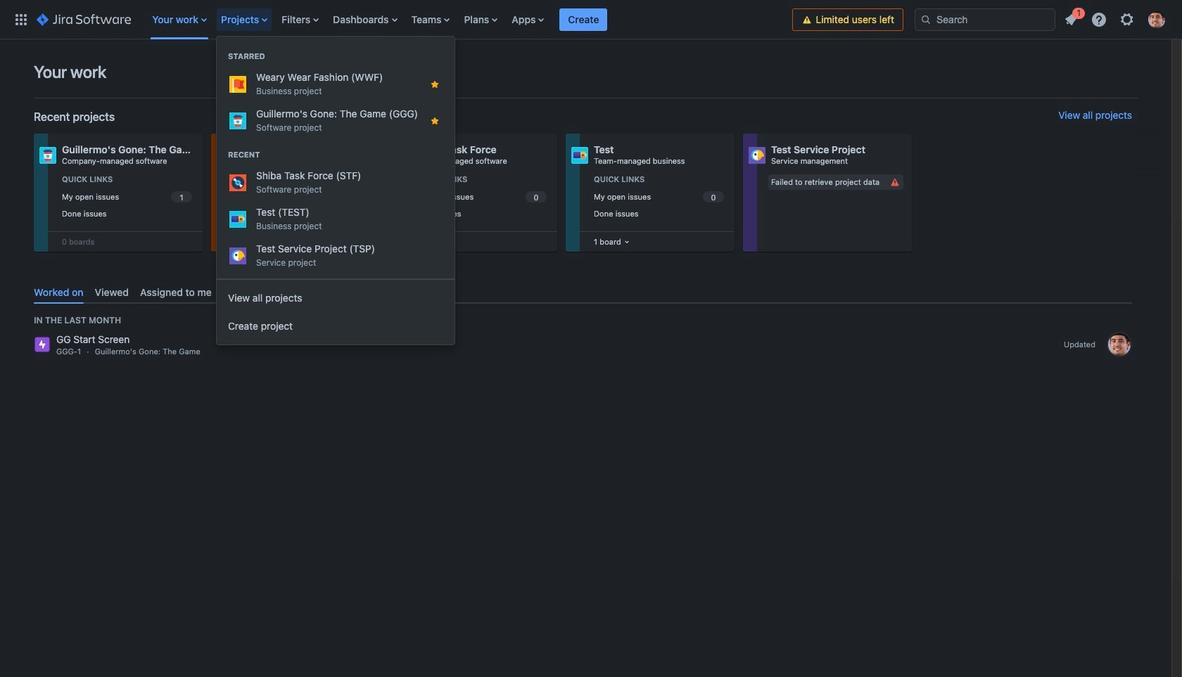 Task type: describe. For each thing, give the bounding box(es) containing it.
settings image
[[1119, 11, 1136, 28]]

primary element
[[8, 0, 793, 39]]

1 heading from the top
[[217, 51, 455, 62]]

board image
[[621, 237, 633, 248]]

star weary wear fashion (wwf) image
[[429, 79, 441, 90]]

star guillermo's gone: the game (ggg) image
[[429, 115, 441, 127]]



Task type: locate. For each thing, give the bounding box(es) containing it.
Search field
[[915, 8, 1056, 31]]

0 horizontal spatial list item
[[217, 0, 273, 39]]

notifications image
[[1063, 11, 1080, 28]]

None search field
[[915, 8, 1056, 31]]

0 vertical spatial heading
[[217, 51, 455, 62]]

2 heading from the top
[[217, 149, 455, 160]]

list item inside list
[[1059, 5, 1085, 31]]

1 vertical spatial heading
[[217, 149, 455, 160]]

1 horizontal spatial list item
[[560, 0, 608, 39]]

your profile and settings image
[[1149, 11, 1166, 28]]

search image
[[921, 14, 932, 25]]

2 horizontal spatial list item
[[1059, 5, 1085, 31]]

0 horizontal spatial list
[[145, 0, 793, 39]]

group
[[217, 37, 455, 279]]

heading
[[217, 51, 455, 62], [217, 149, 455, 160]]

banner
[[0, 0, 1183, 39]]

help image
[[1091, 11, 1108, 28]]

tab list
[[28, 281, 1138, 304]]

1 horizontal spatial list
[[1059, 5, 1174, 32]]

jira software image
[[37, 11, 131, 28], [37, 11, 131, 28]]

list item
[[217, 0, 273, 39], [560, 0, 608, 39], [1059, 5, 1085, 31]]

appswitcher icon image
[[13, 11, 30, 28]]

list
[[145, 0, 793, 39], [1059, 5, 1174, 32]]



Task type: vqa. For each thing, say whether or not it's contained in the screenshot.
Help icon
yes



